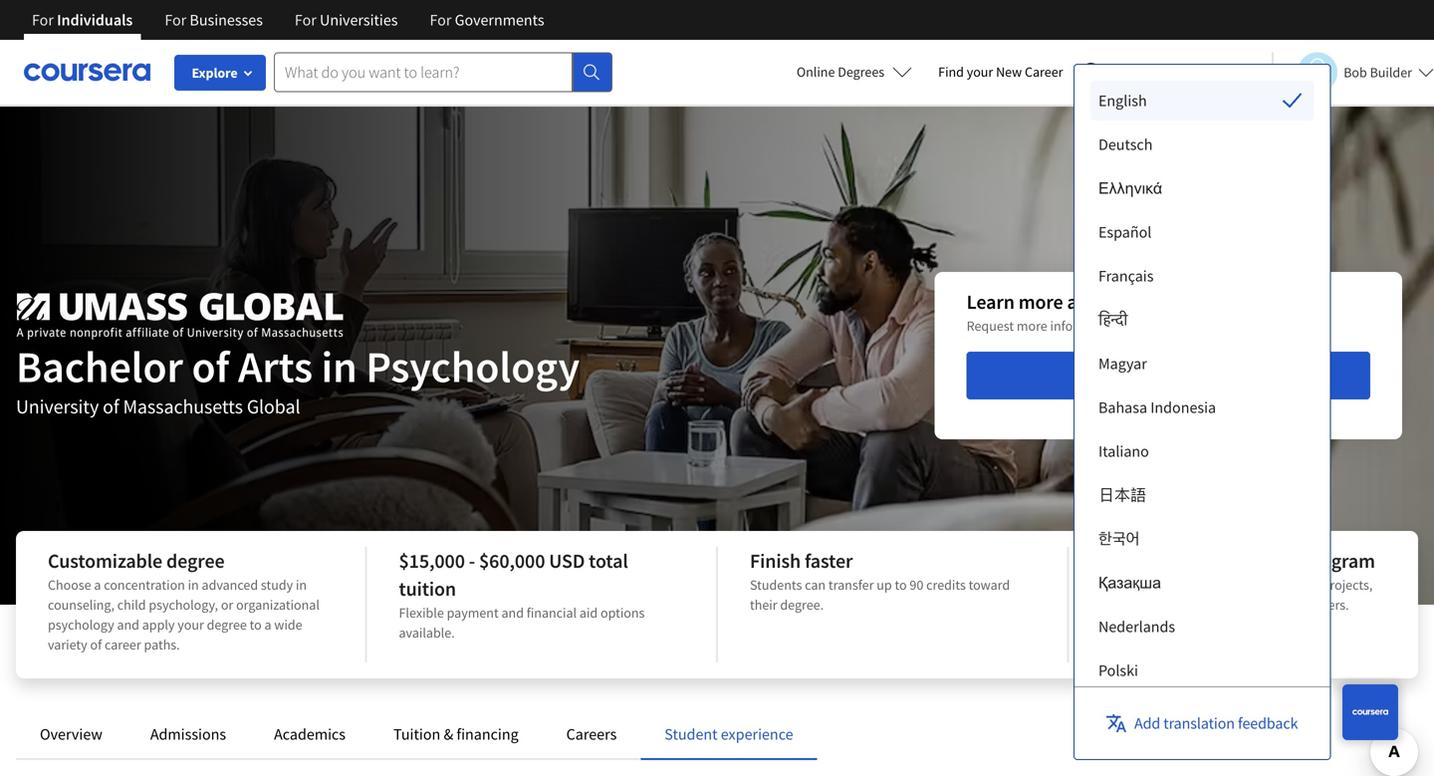 Task type: vqa. For each thing, say whether or not it's contained in the screenshot.


Task type: locate. For each thing, give the bounding box(es) containing it.
psychology,
[[149, 596, 218, 614]]

your down this
[[1131, 317, 1157, 335]]

application inside view application now button
[[1132, 366, 1210, 386]]

0 vertical spatial to
[[895, 576, 907, 594]]

flexible
[[399, 604, 444, 622]]

1 vertical spatial application
[[1132, 366, 1210, 386]]

to down organizational
[[250, 616, 262, 634]]

their
[[750, 596, 778, 614]]

financing
[[457, 724, 519, 744]]

your
[[967, 63, 994, 81], [1131, 317, 1157, 335], [178, 616, 204, 634]]

0 vertical spatial english
[[1110, 62, 1158, 82]]

tuition & financing
[[394, 724, 519, 744]]

degree up advanced
[[166, 549, 225, 573]]

transfer
[[829, 576, 874, 594]]

1 vertical spatial to
[[250, 616, 262, 634]]

program inside learn more about this program request more info and start your application
[[1157, 289, 1230, 314]]

2 vertical spatial your
[[178, 616, 204, 634]]

massachusetts
[[123, 394, 243, 419]]

a left wide
[[265, 616, 272, 634]]

find your new career
[[939, 63, 1064, 81]]

100%
[[1102, 549, 1149, 573]]

1 vertical spatial program
[[1303, 549, 1376, 573]]

english
[[1110, 62, 1158, 82], [1099, 91, 1148, 111]]

your down psychology,
[[178, 616, 204, 634]]

of left arts
[[192, 339, 229, 394]]

more up info
[[1019, 289, 1064, 314]]

apply
[[142, 616, 175, 634]]

program right this
[[1157, 289, 1230, 314]]

2 horizontal spatial in
[[321, 339, 357, 394]]

degree down or
[[207, 616, 247, 634]]

2 horizontal spatial your
[[1131, 317, 1157, 335]]

0 vertical spatial a
[[94, 576, 101, 594]]

tuition & financing link
[[394, 724, 519, 744]]

italiano
[[1099, 441, 1150, 461]]

0 horizontal spatial program
[[1157, 289, 1230, 314]]

bachelor of arts in psychology university of massachusetts global
[[16, 339, 580, 419]]

0 vertical spatial more
[[1019, 289, 1064, 314]]

application up view application now button
[[1160, 317, 1226, 335]]

and inside learn more about this program request more info and start your application
[[1076, 317, 1099, 335]]

options
[[601, 604, 645, 622]]

about
[[1068, 289, 1118, 314]]

and inside customizable degree choose a concentration in advanced study in counseling, child psychology, or organizational psychology and apply your degree to a wide variety of career paths.
[[117, 616, 139, 634]]

for for individuals
[[32, 10, 54, 30]]

available.
[[399, 624, 455, 642]]

in
[[321, 339, 357, 394], [188, 576, 199, 594], [296, 576, 307, 594]]

of down psychology at the left bottom of page
[[90, 636, 102, 654]]

in right arts
[[321, 339, 357, 394]]

for
[[32, 10, 54, 30], [165, 10, 187, 30], [295, 10, 317, 30], [430, 10, 452, 30]]

student experience
[[665, 724, 794, 744]]

show notifications image
[[1223, 65, 1247, 89]]

view application now
[[1095, 366, 1243, 386]]

for left "governments"
[[430, 10, 452, 30]]

child
[[117, 596, 146, 614]]

program up projects,
[[1303, 549, 1376, 573]]

a down the customizable
[[94, 576, 101, 594]]

find your new career link
[[929, 60, 1074, 85]]

for left the "universities"
[[295, 10, 317, 30]]

to left '90'
[[895, 576, 907, 594]]

1 horizontal spatial to
[[895, 576, 907, 594]]

1 for from the left
[[32, 10, 54, 30]]

english radio item
[[1091, 81, 1315, 121]]

projects,
[[1323, 576, 1373, 594]]

banner navigation
[[16, 0, 561, 40]]

қазақша
[[1099, 573, 1162, 593]]

0 horizontal spatial to
[[250, 616, 262, 634]]

and left 'financial'
[[502, 604, 524, 622]]

or
[[221, 596, 233, 614]]

your inside learn more about this program request more info and start your application
[[1131, 317, 1157, 335]]

0 horizontal spatial your
[[178, 616, 204, 634]]

english inside 'button'
[[1110, 62, 1158, 82]]

1 vertical spatial english
[[1099, 91, 1148, 111]]

more left info
[[1017, 317, 1048, 335]]

1 vertical spatial your
[[1131, 317, 1157, 335]]

0 vertical spatial program
[[1157, 289, 1230, 314]]

polski
[[1099, 661, 1139, 681]]

menu containing english
[[1091, 81, 1315, 776]]

1 horizontal spatial program
[[1303, 549, 1376, 573]]

tuition
[[399, 576, 456, 601]]

in up psychology,
[[188, 576, 199, 594]]

faster
[[805, 549, 853, 573]]

for governments
[[430, 10, 545, 30]]

-
[[469, 549, 475, 573]]

2 for from the left
[[165, 10, 187, 30]]

in right study
[[296, 576, 307, 594]]

1 vertical spatial a
[[265, 616, 272, 634]]

this
[[1122, 289, 1153, 314]]

1 vertical spatial more
[[1017, 317, 1048, 335]]

admissions
[[150, 724, 226, 744]]

of right 'university'
[[103, 394, 119, 419]]

for left the individuals
[[32, 10, 54, 30]]

toward
[[969, 576, 1010, 594]]

0 vertical spatial application
[[1160, 317, 1226, 335]]

request
[[967, 317, 1014, 335]]

for businesses
[[165, 10, 263, 30]]

degree.
[[781, 596, 824, 614]]

0 horizontal spatial in
[[188, 576, 199, 594]]

and down about
[[1076, 317, 1099, 335]]

choose
[[48, 576, 91, 594]]

your right find on the top right of page
[[967, 63, 994, 81]]

find
[[939, 63, 964, 81]]

to
[[895, 576, 907, 594], [250, 616, 262, 634]]

0 vertical spatial your
[[967, 63, 994, 81]]

4 for from the left
[[430, 10, 452, 30]]

menu
[[1091, 81, 1315, 776]]

1 horizontal spatial of
[[103, 394, 119, 419]]

wide
[[274, 616, 303, 634]]

français
[[1099, 266, 1154, 286]]

for universities
[[295, 10, 398, 30]]

3 for from the left
[[295, 10, 317, 30]]

learn more about this program request more info and start your application
[[967, 289, 1230, 335]]

payment
[[447, 604, 499, 622]]

view application now button
[[967, 352, 1371, 400]]

and down child
[[117, 616, 139, 634]]

0 horizontal spatial of
[[90, 636, 102, 654]]

hands-
[[1265, 576, 1305, 594]]

ελληνικά
[[1099, 178, 1163, 198]]

application up 'bahasa indonesia'
[[1132, 366, 1210, 386]]

None search field
[[274, 52, 613, 92]]

from
[[1146, 576, 1174, 594]]

for left businesses
[[165, 10, 187, 30]]

english button
[[1074, 40, 1194, 105]]

nederlands
[[1099, 617, 1176, 637]]

0 horizontal spatial a
[[94, 576, 101, 594]]

financial
[[527, 604, 577, 622]]

more
[[1019, 289, 1064, 314], [1017, 317, 1048, 335]]

&
[[444, 724, 454, 744]]

add translation feedback button
[[1091, 703, 1315, 743]]

experience
[[721, 724, 794, 744]]

of
[[192, 339, 229, 394], [103, 394, 119, 419], [90, 636, 102, 654]]



Task type: describe. For each thing, give the bounding box(es) containing it.
concentration
[[104, 576, 185, 594]]

for for businesses
[[165, 10, 187, 30]]

한국어
[[1099, 529, 1140, 549]]

to inside "finish faster students can transfer up to 90 credits toward their degree."
[[895, 576, 907, 594]]

academics link
[[274, 724, 346, 744]]

english inside 'radio item'
[[1099, 91, 1148, 111]]

students
[[750, 576, 802, 594]]

for individuals
[[32, 10, 133, 30]]

日本語
[[1099, 485, 1147, 505]]

psychology
[[48, 616, 114, 634]]

bahasa
[[1099, 398, 1148, 417]]

total
[[589, 549, 628, 573]]

and inside $15,000 - $60,000 usd total tuition flexible payment and financial aid options available.
[[502, 604, 524, 622]]

and down benefit
[[1102, 596, 1124, 614]]

to inside customizable degree choose a concentration in advanced study in counseling, child psychology, or organizational psychology and apply your degree to a wide variety of career paths.
[[250, 616, 262, 634]]

learn
[[967, 289, 1015, 314]]

español
[[1099, 222, 1152, 242]]

accredited
[[1210, 549, 1299, 573]]

usd
[[549, 549, 585, 573]]

advanced
[[202, 576, 258, 594]]

benefit
[[1102, 576, 1143, 594]]

instructors
[[1223, 596, 1286, 614]]

psychology
[[366, 339, 580, 394]]

businesses
[[190, 10, 263, 30]]

student experience link
[[665, 724, 794, 744]]

1 horizontal spatial in
[[296, 576, 307, 594]]

variety
[[48, 636, 87, 654]]

start
[[1101, 317, 1128, 335]]

lecture
[[1177, 576, 1218, 594]]

हिन्दी
[[1099, 310, 1128, 330]]

customizable
[[48, 549, 163, 573]]

with
[[1195, 596, 1221, 614]]

view
[[1095, 366, 1129, 386]]

add translation feedback
[[1135, 713, 1299, 733]]

new
[[996, 63, 1023, 81]]

of inside customizable degree choose a concentration in advanced study in counseling, child psychology, or organizational psychology and apply your degree to a wide variety of career paths.
[[90, 636, 102, 654]]

feedback
[[1239, 713, 1299, 733]]

can
[[805, 576, 826, 594]]

in inside bachelor of arts in psychology university of massachusetts global
[[321, 339, 357, 394]]

aid
[[580, 604, 598, 622]]

translation
[[1164, 713, 1236, 733]]

overview
[[40, 724, 102, 744]]

0 vertical spatial degree
[[166, 549, 225, 573]]

your inside customizable degree choose a concentration in advanced study in counseling, child psychology, or organizational psychology and apply your degree to a wide variety of career paths.
[[178, 616, 204, 634]]

indonesia
[[1151, 398, 1217, 417]]

for for universities
[[295, 10, 317, 30]]

individuals
[[57, 10, 133, 30]]

1 horizontal spatial a
[[265, 616, 272, 634]]

university
[[16, 394, 99, 419]]

universities
[[320, 10, 398, 30]]

magyar
[[1099, 354, 1148, 374]]

careers
[[567, 724, 617, 744]]

up
[[877, 576, 892, 594]]

1 horizontal spatial your
[[967, 63, 994, 81]]

credits
[[927, 576, 966, 594]]

academics
[[274, 724, 346, 744]]

university of massachusetts global logo image
[[16, 291, 343, 341]]

online
[[1152, 549, 1206, 573]]

and down on
[[1289, 596, 1311, 614]]

career
[[1025, 63, 1064, 81]]

governments
[[455, 10, 545, 30]]

organizational
[[236, 596, 320, 614]]

admissions link
[[150, 724, 226, 744]]

add
[[1135, 713, 1161, 733]]

finish faster students can transfer up to 90 credits toward their degree.
[[750, 549, 1010, 614]]

bahasa indonesia
[[1099, 398, 1217, 417]]

100% online accredited program benefit from lecture videos, hands-on projects, and connection with instructors and peers.
[[1102, 549, 1376, 614]]

on
[[1305, 576, 1320, 594]]

now
[[1213, 366, 1243, 386]]

student
[[665, 724, 718, 744]]

global
[[247, 394, 300, 419]]

$60,000
[[479, 549, 545, 573]]

$15,000
[[399, 549, 465, 573]]

overview link
[[40, 724, 102, 744]]

application inside learn more about this program request more info and start your application
[[1160, 317, 1226, 335]]

program inside 100% online accredited program benefit from lecture videos, hands-on projects, and connection with instructors and peers.
[[1303, 549, 1376, 573]]

tuition
[[394, 724, 441, 744]]

coursera image
[[24, 56, 150, 88]]

bachelor
[[16, 339, 183, 394]]

study
[[261, 576, 293, 594]]

deutsch
[[1099, 135, 1153, 154]]

2 horizontal spatial of
[[192, 339, 229, 394]]

$15,000 - $60,000 usd total tuition flexible payment and financial aid options available.
[[399, 549, 645, 642]]

careers link
[[567, 724, 617, 744]]

90
[[910, 576, 924, 594]]

info
[[1051, 317, 1073, 335]]

counseling,
[[48, 596, 115, 614]]

for for governments
[[430, 10, 452, 30]]

peers.
[[1314, 596, 1350, 614]]

1 vertical spatial degree
[[207, 616, 247, 634]]



